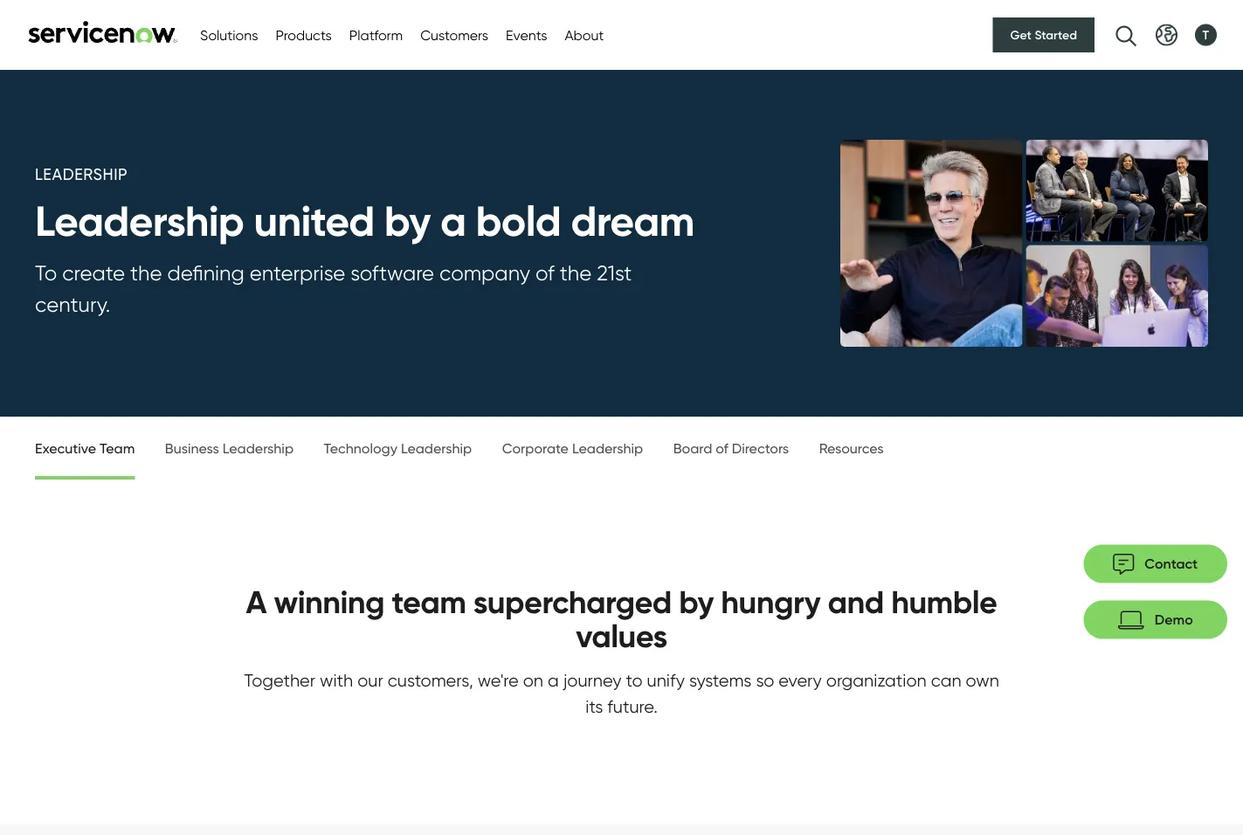 Task type: vqa. For each thing, say whether or not it's contained in the screenshot.
Go To Servicenow Account Icon
no



Task type: describe. For each thing, give the bounding box(es) containing it.
get started link
[[993, 17, 1095, 52]]

customers
[[421, 26, 489, 43]]

events button
[[506, 24, 548, 45]]

about button
[[565, 24, 604, 45]]

started
[[1035, 28, 1078, 42]]

solutions
[[200, 26, 258, 43]]

get
[[1011, 28, 1032, 42]]

events
[[506, 26, 548, 43]]

customers button
[[421, 24, 489, 45]]

solutions button
[[200, 24, 258, 45]]



Task type: locate. For each thing, give the bounding box(es) containing it.
servicenow image
[[26, 21, 179, 43]]

get started
[[1011, 28, 1078, 42]]

platform
[[349, 26, 403, 43]]

products button
[[276, 24, 332, 45]]

products
[[276, 26, 332, 43]]

about
[[565, 26, 604, 43]]

platform button
[[349, 24, 403, 45]]



